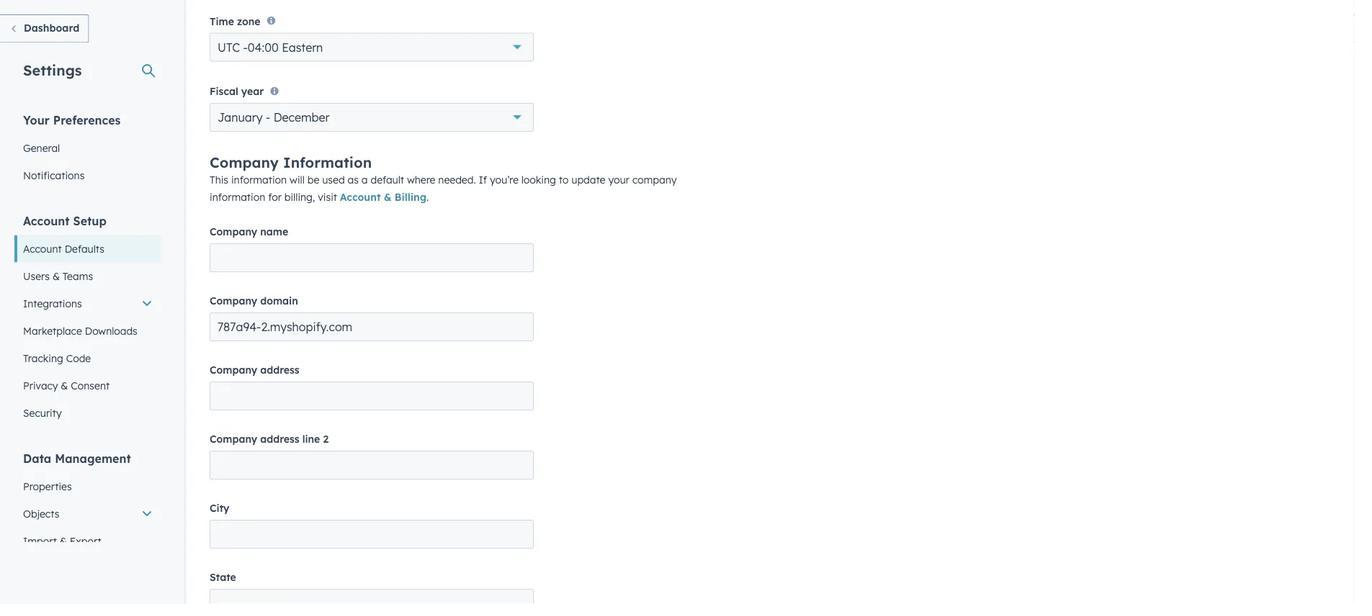 Task type: vqa. For each thing, say whether or not it's contained in the screenshot.
Close ICON
no



Task type: locate. For each thing, give the bounding box(es) containing it.
users & teams
[[23, 270, 93, 282]]

if
[[479, 174, 487, 186]]

properties link
[[14, 473, 161, 500]]

january - december button
[[210, 103, 534, 132]]

utc -04:00 eastern button
[[210, 33, 534, 62]]

information down this
[[210, 191, 265, 204]]

this
[[210, 174, 228, 186]]

marketplace downloads link
[[14, 317, 161, 345]]

privacy & consent link
[[14, 372, 161, 400]]

information
[[231, 174, 287, 186], [210, 191, 265, 204]]

data management element
[[14, 451, 161, 583]]

your
[[23, 113, 50, 127]]

2 address from the top
[[260, 433, 299, 446]]

& right privacy on the bottom of page
[[61, 379, 68, 392]]

dashboard
[[24, 22, 80, 34]]

tracking code
[[23, 352, 91, 365]]

& right the users
[[53, 270, 60, 282]]

domain
[[260, 295, 298, 307]]

import
[[23, 535, 57, 548]]

-
[[243, 40, 248, 55], [266, 110, 270, 125]]

1 vertical spatial address
[[260, 433, 299, 446]]

utc -04:00 eastern
[[218, 40, 323, 55]]

account for account setup
[[23, 214, 70, 228]]

account & billing link
[[340, 191, 427, 204]]

- inside popup button
[[243, 40, 248, 55]]

notifications link
[[14, 162, 161, 189]]

1 vertical spatial information
[[210, 191, 265, 204]]

objects button
[[14, 500, 161, 528]]

account up account defaults
[[23, 214, 70, 228]]

address for company address
[[260, 364, 299, 377]]

looking
[[521, 174, 556, 186]]

for
[[268, 191, 282, 204]]

your
[[608, 174, 630, 186]]

import & export
[[23, 535, 101, 548]]

information up for
[[231, 174, 287, 186]]

5 company from the top
[[210, 433, 257, 446]]

data
[[23, 451, 51, 466]]

3 company from the top
[[210, 295, 257, 307]]

eastern
[[282, 40, 323, 55]]

january
[[218, 110, 263, 125]]

1 vertical spatial account
[[23, 214, 70, 228]]

- right january
[[266, 110, 270, 125]]

users
[[23, 270, 50, 282]]

company information
[[210, 153, 372, 172]]

- for 04:00
[[243, 40, 248, 55]]

&
[[384, 191, 392, 204], [53, 270, 60, 282], [61, 379, 68, 392], [60, 535, 67, 548]]

state
[[210, 571, 236, 584]]

billing,
[[284, 191, 315, 204]]

.
[[427, 191, 429, 204]]

& inside data management element
[[60, 535, 67, 548]]

4 company from the top
[[210, 364, 257, 377]]

- inside 'popup button'
[[266, 110, 270, 125]]

& down default
[[384, 191, 392, 204]]

0 horizontal spatial -
[[243, 40, 248, 55]]

0 vertical spatial -
[[243, 40, 248, 55]]

Company address line 2 text field
[[210, 451, 534, 480]]

account down a
[[340, 191, 381, 204]]

tracking
[[23, 352, 63, 365]]

0 vertical spatial address
[[260, 364, 299, 377]]

update
[[572, 174, 606, 186]]

city
[[210, 502, 229, 515]]

to
[[559, 174, 569, 186]]

privacy & consent
[[23, 379, 110, 392]]

Company name text field
[[210, 244, 534, 272]]

Company domain text field
[[210, 313, 534, 342]]

company
[[210, 153, 279, 172], [210, 226, 257, 238], [210, 295, 257, 307], [210, 364, 257, 377], [210, 433, 257, 446]]

& left export
[[60, 535, 67, 548]]

2
[[323, 433, 329, 446]]

account for account defaults
[[23, 242, 62, 255]]

data management
[[23, 451, 131, 466]]

fiscal
[[210, 85, 238, 98]]

company for company address line 2
[[210, 433, 257, 446]]

& for teams
[[53, 270, 60, 282]]

address left line in the left bottom of the page
[[260, 433, 299, 446]]

company for company address
[[210, 364, 257, 377]]

security
[[23, 407, 62, 419]]

- right utc
[[243, 40, 248, 55]]

- for december
[[266, 110, 270, 125]]

2 vertical spatial account
[[23, 242, 62, 255]]

2 company from the top
[[210, 226, 257, 238]]

1 vertical spatial -
[[266, 110, 270, 125]]

fiscal year
[[210, 85, 264, 98]]

management
[[55, 451, 131, 466]]

name
[[260, 226, 288, 238]]

account up the users
[[23, 242, 62, 255]]

1 company from the top
[[210, 153, 279, 172]]

a
[[362, 174, 368, 186]]

account for account & billing .
[[340, 191, 381, 204]]

address
[[260, 364, 299, 377], [260, 433, 299, 446]]

utc
[[218, 40, 240, 55]]

information
[[283, 153, 372, 172]]

account defaults
[[23, 242, 104, 255]]

& for consent
[[61, 379, 68, 392]]

1 horizontal spatial -
[[266, 110, 270, 125]]

address down domain
[[260, 364, 299, 377]]

company for company information
[[210, 153, 279, 172]]

consent
[[71, 379, 110, 392]]

1 address from the top
[[260, 364, 299, 377]]

0 vertical spatial account
[[340, 191, 381, 204]]

address for company address line 2
[[260, 433, 299, 446]]

account
[[340, 191, 381, 204], [23, 214, 70, 228], [23, 242, 62, 255]]

integrations button
[[14, 290, 161, 317]]



Task type: describe. For each thing, give the bounding box(es) containing it.
company address
[[210, 364, 299, 377]]

line
[[302, 433, 320, 446]]

users & teams link
[[14, 263, 161, 290]]

properties
[[23, 480, 72, 493]]

& for export
[[60, 535, 67, 548]]

State text field
[[210, 589, 534, 605]]

objects
[[23, 508, 59, 520]]

used
[[322, 174, 345, 186]]

december
[[274, 110, 330, 125]]

company name
[[210, 226, 288, 238]]

time zone
[[210, 15, 260, 28]]

year
[[241, 85, 264, 98]]

account defaults link
[[14, 235, 161, 263]]

you're
[[490, 174, 519, 186]]

setup
[[73, 214, 106, 228]]

marketplace downloads
[[23, 325, 137, 337]]

marketplace
[[23, 325, 82, 337]]

your preferences element
[[14, 112, 161, 189]]

import & export link
[[14, 528, 161, 555]]

time
[[210, 15, 234, 28]]

be
[[307, 174, 319, 186]]

company domain
[[210, 295, 298, 307]]

account & billing .
[[340, 191, 429, 204]]

privacy
[[23, 379, 58, 392]]

settings
[[23, 61, 82, 79]]

your preferences
[[23, 113, 121, 127]]

default
[[371, 174, 404, 186]]

preferences
[[53, 113, 121, 127]]

company
[[632, 174, 677, 186]]

04:00
[[248, 40, 279, 55]]

security link
[[14, 400, 161, 427]]

code
[[66, 352, 91, 365]]

tracking code link
[[14, 345, 161, 372]]

export
[[70, 535, 101, 548]]

dashboard link
[[0, 14, 89, 43]]

account setup element
[[14, 213, 161, 427]]

& for billing
[[384, 191, 392, 204]]

general link
[[14, 134, 161, 162]]

defaults
[[65, 242, 104, 255]]

general
[[23, 142, 60, 154]]

account setup
[[23, 214, 106, 228]]

company for company domain
[[210, 295, 257, 307]]

billing
[[395, 191, 427, 204]]

integrations
[[23, 297, 82, 310]]

will
[[290, 174, 305, 186]]

as
[[348, 174, 359, 186]]

company for company name
[[210, 226, 257, 238]]

zone
[[237, 15, 260, 28]]

where
[[407, 174, 436, 186]]

downloads
[[85, 325, 137, 337]]

this information will be used as a default where needed. if you're looking to update your company information for billing, visit
[[210, 174, 677, 204]]

0 vertical spatial information
[[231, 174, 287, 186]]

january - december
[[218, 110, 330, 125]]

company address line 2
[[210, 433, 329, 446]]

teams
[[63, 270, 93, 282]]

visit
[[318, 191, 337, 204]]

notifications
[[23, 169, 85, 182]]

Company address text field
[[210, 382, 534, 411]]

needed.
[[438, 174, 476, 186]]

City text field
[[210, 520, 534, 549]]



